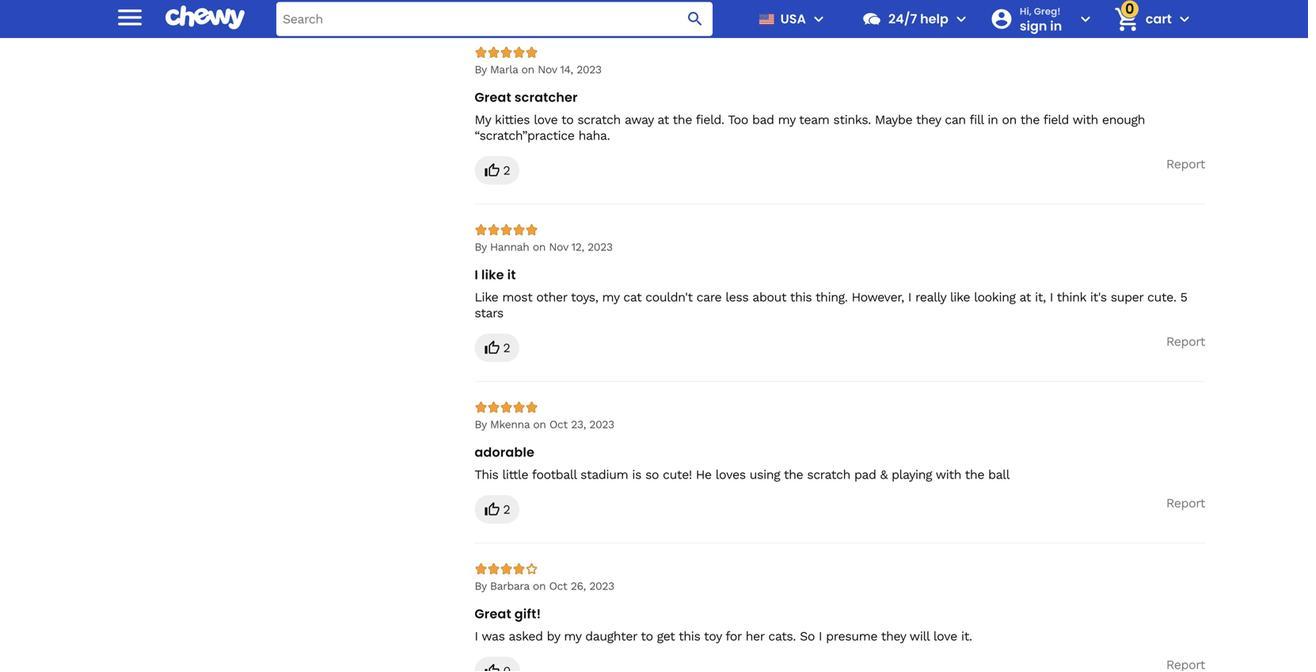 Task type: describe. For each thing, give the bounding box(es) containing it.
stadium
[[581, 467, 628, 482]]

on for great gift!
[[533, 580, 546, 593]]

my inside great gift! i was asked by my daughter to get this toy for her cats. so i presume they will love it.
[[564, 629, 582, 644]]

the right the using
[[784, 467, 804, 482]]

about
[[753, 290, 787, 305]]

by for great scratcher
[[475, 63, 487, 76]]

2023 for great scratcher
[[577, 63, 602, 76]]

chewy support image
[[862, 9, 883, 29]]

loves
[[716, 467, 746, 482]]

hi,
[[1020, 5, 1032, 18]]

field.
[[696, 112, 725, 127]]

adorable
[[475, 443, 535, 461]]

daughter
[[586, 629, 637, 644]]

football
[[532, 467, 577, 482]]

playing
[[892, 467, 933, 482]]

0 vertical spatial like
[[482, 266, 504, 284]]

get
[[657, 629, 675, 644]]

i right it,
[[1050, 290, 1054, 305]]

cart menu image
[[1176, 10, 1195, 29]]

14,
[[560, 63, 573, 76]]

great scratcher my kitties love to scratch away at the field. too bad my team stinks. maybe they can fill in on the field with enough "scratch"practice haha.
[[475, 88, 1146, 143]]

i right so at the bottom of the page
[[819, 629, 822, 644]]

cart link
[[1108, 0, 1172, 38]]

so
[[800, 629, 815, 644]]

oct for great gift!
[[549, 580, 568, 593]]

love inside great scratcher my kitties love to scratch away at the field. too bad my team stinks. maybe they can fill in on the field with enough "scratch"practice haha.
[[534, 112, 558, 127]]

2 button for little
[[475, 495, 520, 524]]

usa
[[781, 10, 806, 28]]

by marla on nov 14, 2023
[[475, 63, 602, 76]]

nov for great scratcher
[[538, 63, 557, 76]]

report for i like it
[[1167, 334, 1206, 349]]

2 for it
[[503, 340, 510, 355]]

gift!
[[515, 605, 541, 623]]

her
[[746, 629, 765, 644]]

by for adorable
[[475, 418, 487, 431]]

report button for i like it
[[1167, 334, 1206, 349]]

by for great gift!
[[475, 580, 487, 593]]

2023 for adorable
[[590, 418, 615, 431]]

sign
[[1020, 17, 1048, 35]]

to inside great gift! i was asked by my daughter to get this toy for her cats. so i presume they will love it.
[[641, 629, 653, 644]]

presume
[[826, 629, 878, 644]]

it.
[[962, 629, 973, 644]]

thing.
[[816, 290, 848, 305]]

report for adorable
[[1167, 496, 1206, 511]]

i like it like most other toys, my cat couldn't care less about this thing. however, i really like looking at it, i think it's super cute. 5 stars
[[475, 266, 1188, 321]]

help
[[921, 10, 949, 28]]

1 horizontal spatial like
[[951, 290, 971, 305]]

by barbara on oct 26, 2023
[[475, 580, 615, 593]]

with inside adorable this little football stadium is so cute! he loves using the scratch pad & playing with the ball
[[936, 467, 962, 482]]

great gift! i was asked by my daughter to get this toy for her cats. so i presume they will love it.
[[475, 605, 973, 644]]

by
[[547, 629, 560, 644]]

2 for my
[[503, 163, 510, 178]]

26,
[[571, 580, 586, 593]]

scratcher
[[515, 88, 578, 106]]

on for adorable
[[533, 418, 546, 431]]

so
[[646, 467, 659, 482]]

24/7 help link
[[856, 0, 949, 38]]

my
[[475, 112, 491, 127]]

24/7 help
[[889, 10, 949, 28]]

cart
[[1146, 10, 1172, 28]]

fill
[[970, 112, 984, 127]]

cute.
[[1148, 290, 1177, 305]]

maybe
[[875, 112, 913, 127]]

really
[[916, 290, 947, 305]]

my inside i like it like most other toys, my cat couldn't care less about this thing. however, i really like looking at it, i think it's super cute. 5 stars
[[602, 290, 620, 305]]

adorable this little football stadium is so cute! he loves using the scratch pad & playing with the ball
[[475, 443, 1010, 482]]

report button for great scratcher
[[1167, 156, 1206, 172]]

like
[[475, 290, 499, 305]]

other
[[537, 290, 567, 305]]

by mkenna on oct 23, 2023
[[475, 418, 615, 431]]

they inside great scratcher my kitties love to scratch away at the field. too bad my team stinks. maybe they can fill in on the field with enough "scratch"practice haha.
[[916, 112, 941, 127]]

greg!
[[1034, 5, 1061, 18]]

for
[[726, 629, 742, 644]]

was
[[482, 629, 505, 644]]

by for i like it
[[475, 240, 487, 254]]

toys,
[[571, 290, 598, 305]]

super
[[1111, 290, 1144, 305]]

submit search image
[[686, 10, 705, 29]]

in
[[988, 112, 999, 127]]

Product search field
[[276, 2, 713, 36]]

usa button
[[753, 0, 829, 38]]

&
[[881, 467, 888, 482]]

looking
[[975, 290, 1016, 305]]

5
[[1181, 290, 1188, 305]]

marla
[[490, 63, 518, 76]]

on for great scratcher
[[522, 63, 535, 76]]

however,
[[852, 290, 905, 305]]

he
[[696, 467, 712, 482]]

is
[[632, 467, 642, 482]]

i left really
[[908, 290, 912, 305]]

less
[[726, 290, 749, 305]]

"scratch"practice
[[475, 128, 575, 143]]

kitties
[[495, 112, 530, 127]]

great for great scratcher
[[475, 88, 512, 106]]



Task type: vqa. For each thing, say whether or not it's contained in the screenshot.
first the Report from the bottom
yes



Task type: locate. For each thing, give the bounding box(es) containing it.
0 vertical spatial great
[[475, 88, 512, 106]]

it's
[[1091, 290, 1107, 305]]

0 vertical spatial 2
[[503, 163, 510, 178]]

cat
[[624, 290, 642, 305]]

at left it,
[[1020, 290, 1031, 305]]

with inside great scratcher my kitties love to scratch away at the field. too bad my team stinks. maybe they can fill in on the field with enough "scratch"practice haha.
[[1073, 112, 1099, 127]]

at
[[658, 112, 669, 127], [1020, 290, 1031, 305]]

2 by from the top
[[475, 240, 487, 254]]

2 down little
[[503, 502, 510, 517]]

on
[[522, 63, 535, 76], [1002, 112, 1017, 127], [533, 240, 546, 254], [533, 418, 546, 431], [533, 580, 546, 593]]

i left was at the left of the page
[[475, 629, 478, 644]]

scratch inside great scratcher my kitties love to scratch away at the field. too bad my team stinks. maybe they can fill in on the field with enough "scratch"practice haha.
[[578, 112, 621, 127]]

toy
[[704, 629, 722, 644]]

scratch inside adorable this little football stadium is so cute! he loves using the scratch pad & playing with the ball
[[807, 467, 851, 482]]

on right in
[[1002, 112, 1017, 127]]

on right mkenna
[[533, 418, 546, 431]]

they left can
[[916, 112, 941, 127]]

think
[[1057, 290, 1087, 305]]

they inside great gift! i was asked by my daughter to get this toy for her cats. so i presume they will love it.
[[882, 629, 906, 644]]

with right playing on the bottom of page
[[936, 467, 962, 482]]

the left field
[[1021, 112, 1040, 127]]

it,
[[1035, 290, 1046, 305]]

this inside great gift! i was asked by my daughter to get this toy for her cats. so i presume they will love it.
[[679, 629, 701, 644]]

0 vertical spatial my
[[778, 112, 796, 127]]

nov left the 12,
[[549, 240, 568, 254]]

love down scratcher
[[534, 112, 558, 127]]

1 2 button from the top
[[475, 156, 520, 185]]

1 horizontal spatial they
[[916, 112, 941, 127]]

this
[[790, 290, 812, 305], [679, 629, 701, 644]]

it
[[508, 266, 516, 284]]

i up like
[[475, 266, 478, 284]]

oct for adorable
[[550, 418, 568, 431]]

at right away
[[658, 112, 669, 127]]

1 vertical spatial great
[[475, 605, 512, 623]]

love inside great gift! i was asked by my daughter to get this toy for her cats. so i presume they will love it.
[[934, 629, 958, 644]]

my left cat at the left of page
[[602, 290, 620, 305]]

great inside great scratcher my kitties love to scratch away at the field. too bad my team stinks. maybe they can fill in on the field with enough "scratch"practice haha.
[[475, 88, 512, 106]]

2023 right 14,
[[577, 63, 602, 76]]

23,
[[571, 418, 586, 431]]

12,
[[572, 240, 584, 254]]

the left ball
[[965, 467, 985, 482]]

24/7
[[889, 10, 918, 28]]

on right marla
[[522, 63, 535, 76]]

2 great from the top
[[475, 605, 512, 623]]

1 vertical spatial at
[[1020, 290, 1031, 305]]

2023 for i like it
[[588, 240, 613, 254]]

field
[[1044, 112, 1069, 127]]

0 vertical spatial at
[[658, 112, 669, 127]]

0 vertical spatial with
[[1073, 112, 1099, 127]]

couldn't
[[646, 290, 693, 305]]

can
[[945, 112, 966, 127]]

great up was at the left of the page
[[475, 605, 512, 623]]

2 down stars
[[503, 340, 510, 355]]

2
[[503, 163, 510, 178], [503, 340, 510, 355], [503, 502, 510, 517]]

2 vertical spatial report button
[[1167, 495, 1206, 511]]

2 button down this
[[475, 495, 520, 524]]

on right hannah
[[533, 240, 546, 254]]

nov for i like it
[[549, 240, 568, 254]]

1 2 from the top
[[503, 163, 510, 178]]

care
[[697, 290, 722, 305]]

1 vertical spatial this
[[679, 629, 701, 644]]

they
[[916, 112, 941, 127], [882, 629, 906, 644]]

0 vertical spatial this
[[790, 290, 812, 305]]

2 vertical spatial report
[[1167, 496, 1206, 511]]

2 button down stars
[[475, 334, 520, 362]]

3 report button from the top
[[1167, 495, 1206, 511]]

this inside i like it like most other toys, my cat couldn't care less about this thing. however, i really like looking at it, i think it's super cute. 5 stars
[[790, 290, 812, 305]]

report button
[[1167, 156, 1206, 172], [1167, 334, 1206, 349], [1167, 495, 1206, 511]]

to inside great scratcher my kitties love to scratch away at the field. too bad my team stinks. maybe they can fill in on the field with enough "scratch"practice haha.
[[562, 112, 574, 127]]

0 vertical spatial to
[[562, 112, 574, 127]]

1 vertical spatial scratch
[[807, 467, 851, 482]]

4 by from the top
[[475, 580, 487, 593]]

on for i like it
[[533, 240, 546, 254]]

3 2 button from the top
[[475, 495, 520, 524]]

cute!
[[663, 467, 692, 482]]

stars
[[475, 305, 504, 321]]

scratch left pad
[[807, 467, 851, 482]]

1 vertical spatial to
[[641, 629, 653, 644]]

1 vertical spatial love
[[934, 629, 958, 644]]

1 vertical spatial nov
[[549, 240, 568, 254]]

2023 for great gift!
[[590, 580, 615, 593]]

by left hannah
[[475, 240, 487, 254]]

to down scratcher
[[562, 112, 574, 127]]

on inside great scratcher my kitties love to scratch away at the field. too bad my team stinks. maybe they can fill in on the field with enough "scratch"practice haha.
[[1002, 112, 1017, 127]]

0 vertical spatial oct
[[550, 418, 568, 431]]

too
[[728, 112, 749, 127]]

the
[[673, 112, 692, 127], [1021, 112, 1040, 127], [784, 467, 804, 482], [965, 467, 985, 482]]

2 button down "scratch"practice
[[475, 156, 520, 185]]

with
[[1073, 112, 1099, 127], [936, 467, 962, 482]]

1 horizontal spatial my
[[602, 290, 620, 305]]

this left toy
[[679, 629, 701, 644]]

1 horizontal spatial scratch
[[807, 467, 851, 482]]

1 vertical spatial like
[[951, 290, 971, 305]]

3 report from the top
[[1167, 496, 1206, 511]]

2023 right 23,
[[590, 418, 615, 431]]

0 horizontal spatial love
[[534, 112, 558, 127]]

1 vertical spatial my
[[602, 290, 620, 305]]

0 vertical spatial nov
[[538, 63, 557, 76]]

report
[[1167, 156, 1206, 172], [1167, 334, 1206, 349], [1167, 496, 1206, 511]]

hannah
[[490, 240, 530, 254]]

1 oct from the top
[[550, 418, 568, 431]]

1 vertical spatial 2 button
[[475, 334, 520, 362]]

0 horizontal spatial this
[[679, 629, 701, 644]]

pad
[[855, 467, 877, 482]]

away
[[625, 112, 654, 127]]

2 button for it
[[475, 334, 520, 362]]

1 vertical spatial they
[[882, 629, 906, 644]]

enough
[[1103, 112, 1146, 127]]

0 vertical spatial report
[[1167, 156, 1206, 172]]

0 horizontal spatial with
[[936, 467, 962, 482]]

will
[[910, 629, 930, 644]]

0 vertical spatial love
[[534, 112, 558, 127]]

2 report button from the top
[[1167, 334, 1206, 349]]

at inside great scratcher my kitties love to scratch away at the field. too bad my team stinks. maybe they can fill in on the field with enough "scratch"practice haha.
[[658, 112, 669, 127]]

1 by from the top
[[475, 63, 487, 76]]

scratch up haha.
[[578, 112, 621, 127]]

haha.
[[579, 128, 610, 143]]

report button for adorable
[[1167, 495, 1206, 511]]

at inside i like it like most other toys, my cat couldn't care less about this thing. however, i really like looking at it, i think it's super cute. 5 stars
[[1020, 290, 1031, 305]]

3 by from the top
[[475, 418, 487, 431]]

0 horizontal spatial my
[[564, 629, 582, 644]]

scratch
[[578, 112, 621, 127], [807, 467, 851, 482]]

with right field
[[1073, 112, 1099, 127]]

1 vertical spatial with
[[936, 467, 962, 482]]

1 great from the top
[[475, 88, 512, 106]]

account menu image
[[1076, 10, 1096, 29]]

1 vertical spatial oct
[[549, 580, 568, 593]]

0 horizontal spatial they
[[882, 629, 906, 644]]

using
[[750, 467, 781, 482]]

to
[[562, 112, 574, 127], [641, 629, 653, 644]]

1 vertical spatial 2
[[503, 340, 510, 355]]

0 horizontal spatial at
[[658, 112, 669, 127]]

asked
[[509, 629, 543, 644]]

to left get
[[641, 629, 653, 644]]

great inside great gift! i was asked by my daughter to get this toy for her cats. so i presume they will love it.
[[475, 605, 512, 623]]

my right by
[[564, 629, 582, 644]]

bad
[[753, 112, 774, 127]]

2 2 from the top
[[503, 340, 510, 355]]

2023 right 26,
[[590, 580, 615, 593]]

cats.
[[769, 629, 796, 644]]

they left will
[[882, 629, 906, 644]]

little
[[503, 467, 528, 482]]

in
[[1051, 17, 1063, 35]]

by hannah on nov 12, 2023
[[475, 240, 613, 254]]

by
[[475, 63, 487, 76], [475, 240, 487, 254], [475, 418, 487, 431], [475, 580, 487, 593]]

1 horizontal spatial to
[[641, 629, 653, 644]]

i
[[475, 266, 478, 284], [908, 290, 912, 305], [1050, 290, 1054, 305], [475, 629, 478, 644], [819, 629, 822, 644]]

by left mkenna
[[475, 418, 487, 431]]

oct left 26,
[[549, 580, 568, 593]]

1 report from the top
[[1167, 156, 1206, 172]]

my inside great scratcher my kitties love to scratch away at the field. too bad my team stinks. maybe they can fill in on the field with enough "scratch"practice haha.
[[778, 112, 796, 127]]

1 vertical spatial report
[[1167, 334, 1206, 349]]

2 button
[[475, 156, 520, 185], [475, 334, 520, 362], [475, 495, 520, 524]]

2 2 button from the top
[[475, 334, 520, 362]]

Search text field
[[276, 2, 713, 36]]

on right barbara
[[533, 580, 546, 593]]

love left it.
[[934, 629, 958, 644]]

0 vertical spatial report button
[[1167, 156, 1206, 172]]

my right bad
[[778, 112, 796, 127]]

1 horizontal spatial this
[[790, 290, 812, 305]]

2 horizontal spatial my
[[778, 112, 796, 127]]

nov
[[538, 63, 557, 76], [549, 240, 568, 254]]

this left the thing.
[[790, 290, 812, 305]]

0 horizontal spatial to
[[562, 112, 574, 127]]

ball
[[989, 467, 1010, 482]]

2 report from the top
[[1167, 334, 1206, 349]]

hi, greg! sign in
[[1020, 5, 1063, 35]]

mkenna
[[490, 418, 530, 431]]

0 vertical spatial scratch
[[578, 112, 621, 127]]

3 2 from the top
[[503, 502, 510, 517]]

help menu image
[[952, 10, 971, 29]]

2 button for my
[[475, 156, 520, 185]]

1 report button from the top
[[1167, 156, 1206, 172]]

like right really
[[951, 290, 971, 305]]

0 vertical spatial they
[[916, 112, 941, 127]]

menu image
[[810, 10, 829, 29]]

love
[[534, 112, 558, 127], [934, 629, 958, 644]]

like left it
[[482, 266, 504, 284]]

by left barbara
[[475, 580, 487, 593]]

items image
[[1113, 5, 1141, 33]]

nov left 14,
[[538, 63, 557, 76]]

oct left 23,
[[550, 418, 568, 431]]

2 vertical spatial 2
[[503, 502, 510, 517]]

0 vertical spatial 2 button
[[475, 156, 520, 185]]

great for great gift!
[[475, 605, 512, 623]]

1 vertical spatial report button
[[1167, 334, 1206, 349]]

2023 right the 12,
[[588, 240, 613, 254]]

0 horizontal spatial like
[[482, 266, 504, 284]]

report for great scratcher
[[1167, 156, 1206, 172]]

oct
[[550, 418, 568, 431], [549, 580, 568, 593]]

2 oct from the top
[[549, 580, 568, 593]]

2 vertical spatial my
[[564, 629, 582, 644]]

my
[[778, 112, 796, 127], [602, 290, 620, 305], [564, 629, 582, 644]]

0 horizontal spatial scratch
[[578, 112, 621, 127]]

1 horizontal spatial love
[[934, 629, 958, 644]]

chewy home image
[[166, 0, 245, 35]]

1 horizontal spatial with
[[1073, 112, 1099, 127]]

menu image
[[114, 1, 146, 33]]

barbara
[[490, 580, 530, 593]]

great up my
[[475, 88, 512, 106]]

2 down "scratch"practice
[[503, 163, 510, 178]]

by left marla
[[475, 63, 487, 76]]

2 vertical spatial 2 button
[[475, 495, 520, 524]]

stinks.
[[834, 112, 871, 127]]

most
[[502, 290, 533, 305]]

this
[[475, 467, 499, 482]]

1 horizontal spatial at
[[1020, 290, 1031, 305]]

2 for little
[[503, 502, 510, 517]]

team
[[799, 112, 830, 127]]

the left field.
[[673, 112, 692, 127]]



